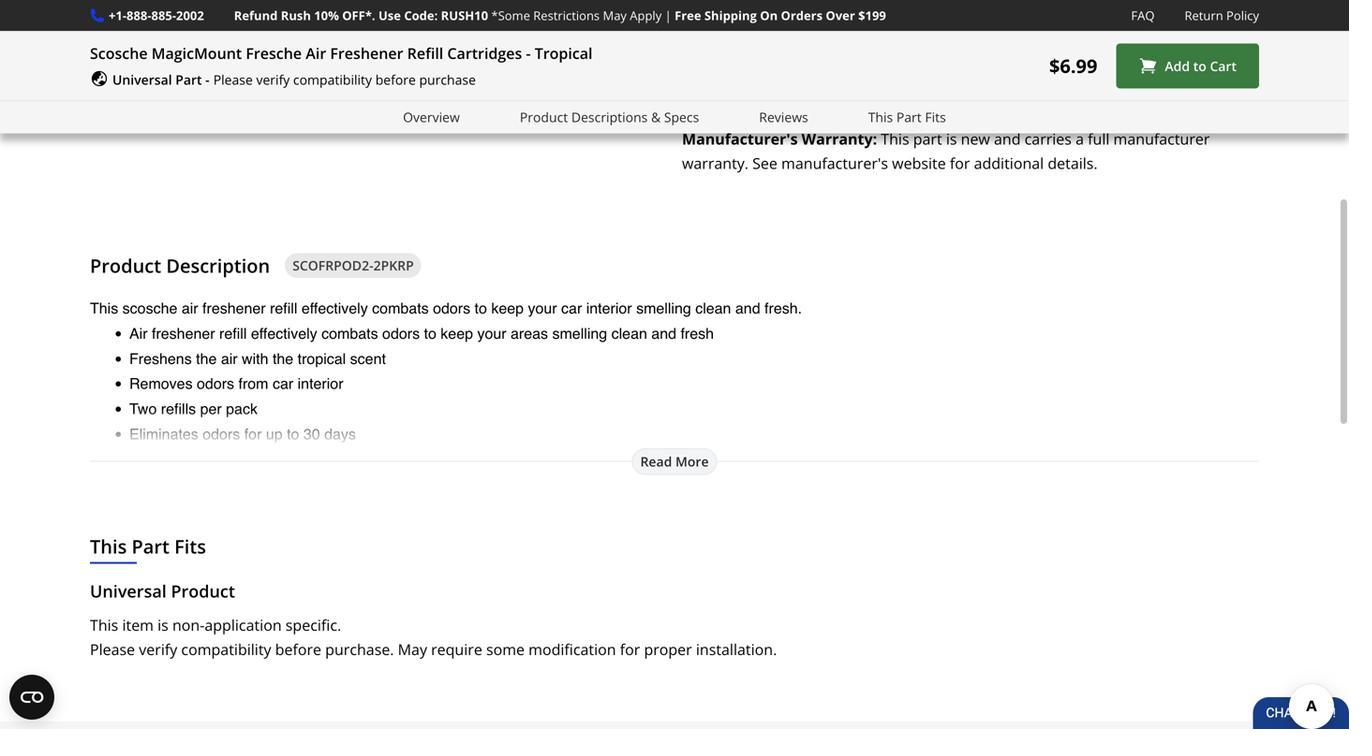 Task type: vqa. For each thing, say whether or not it's contained in the screenshot.
the compatibility to the middle
yes



Task type: locate. For each thing, give the bounding box(es) containing it.
air down 10%
[[306, 43, 326, 63]]

freshener down description
[[202, 300, 266, 317]]

0 horizontal spatial fits
[[174, 534, 206, 560]]

this part fits up "universal product"
[[90, 534, 206, 560]]

1 horizontal spatial before
[[375, 71, 416, 89]]

fits up part
[[925, 108, 946, 126]]

universal up item
[[90, 580, 167, 603]]

your
[[528, 300, 557, 317], [477, 325, 506, 342]]

1 horizontal spatial the
[[273, 350, 293, 368]]

1 horizontal spatial car
[[561, 300, 582, 317]]

fits
[[925, 108, 946, 126], [174, 534, 206, 560]]

0 vertical spatial compatibility
[[895, 14, 973, 32]]

this up "universal product"
[[90, 534, 127, 560]]

0 horizontal spatial please
[[90, 640, 135, 660]]

0 vertical spatial universal part - please verify compatibility before purchase
[[714, 14, 1077, 32]]

1 vertical spatial purchase
[[419, 71, 476, 89]]

this inside this part is new and carries a full manufacturer warranty. see manufacturer's website for additional details.
[[881, 129, 909, 149]]

for left proper
[[620, 640, 640, 660]]

1 vertical spatial verify
[[256, 71, 290, 89]]

combats
[[372, 300, 429, 317], [321, 325, 378, 342]]

specs
[[664, 108, 699, 126]]

1 vertical spatial for
[[244, 426, 262, 443]]

more
[[675, 453, 709, 471]]

this down this part fits link
[[881, 129, 909, 149]]

keep
[[491, 300, 524, 317], [441, 325, 473, 342]]

2 vertical spatial -
[[205, 71, 210, 89]]

your up areas at the left top
[[528, 300, 557, 317]]

the right freshens
[[196, 350, 217, 368]]

0 vertical spatial -
[[807, 14, 811, 32]]

air right scosche
[[182, 300, 198, 317]]

purchase up '$6.99'
[[1021, 14, 1077, 32]]

please down magicmount
[[213, 71, 253, 89]]

2 horizontal spatial for
[[950, 153, 970, 173]]

please left $199 at the top
[[815, 14, 854, 32]]

installation.
[[696, 640, 777, 660]]

1 horizontal spatial interior
[[586, 300, 632, 317]]

1 horizontal spatial refill
[[270, 300, 297, 317]]

odors
[[433, 300, 470, 317], [382, 325, 420, 342], [197, 375, 234, 393], [203, 426, 240, 443]]

1 vertical spatial product
[[90, 253, 161, 279]]

888-
[[127, 7, 151, 24]]

verify down the fresche
[[256, 71, 290, 89]]

shipping
[[704, 7, 757, 24]]

2 vertical spatial and
[[651, 325, 676, 342]]

this for see
[[881, 129, 909, 149]]

0 vertical spatial clean
[[695, 300, 731, 317]]

the right with
[[273, 350, 293, 368]]

is right item
[[158, 616, 168, 636]]

universal right the free
[[714, 14, 773, 32]]

1 horizontal spatial for
[[620, 640, 640, 660]]

please
[[815, 14, 854, 32], [213, 71, 253, 89], [90, 640, 135, 660]]

1 horizontal spatial smelling
[[636, 300, 691, 317]]

to
[[1193, 57, 1207, 75], [475, 300, 487, 317], [424, 325, 436, 342], [287, 426, 299, 443]]

air down scosche
[[129, 325, 148, 342]]

1 vertical spatial effectively
[[251, 325, 317, 342]]

1 horizontal spatial and
[[735, 300, 760, 317]]

refill down scofrpod2-
[[270, 300, 297, 317]]

scosche
[[122, 300, 177, 317]]

0 vertical spatial may
[[603, 7, 627, 24]]

product up non- at the bottom of the page
[[171, 580, 235, 603]]

the
[[196, 350, 217, 368], [273, 350, 293, 368]]

is inside this item is non-application specific. please verify compatibility before purchase. may require some modification for proper installation.
[[158, 616, 168, 636]]

add to cart
[[1165, 57, 1237, 75]]

freshener
[[202, 300, 266, 317], [152, 325, 215, 342]]

scosche magicmount fresche air freshener refill cartridges - tropical
[[90, 43, 593, 63]]

0 vertical spatial air
[[182, 300, 198, 317]]

freshener up freshens
[[152, 325, 215, 342]]

and up additional
[[994, 129, 1021, 149]]

is right part
[[946, 129, 957, 149]]

purchase
[[1021, 14, 1077, 32], [419, 71, 476, 89]]

- down magicmount
[[205, 71, 210, 89]]

and left fresh
[[651, 325, 676, 342]]

universal down scosche on the left of the page
[[112, 71, 172, 89]]

this inside this item is non-application specific. please verify compatibility before purchase. may require some modification for proper installation.
[[90, 616, 118, 636]]

purchase down the refill
[[419, 71, 476, 89]]

1 vertical spatial combats
[[321, 325, 378, 342]]

2 vertical spatial product
[[171, 580, 235, 603]]

may left require
[[398, 640, 427, 660]]

1 vertical spatial this part fits
[[90, 534, 206, 560]]

1 horizontal spatial purchase
[[1021, 14, 1077, 32]]

0 horizontal spatial interior
[[298, 375, 343, 393]]

rush10
[[441, 7, 488, 24]]

2002
[[176, 7, 204, 24]]

verify down item
[[139, 640, 177, 660]]

1 vertical spatial air
[[129, 325, 148, 342]]

warranty.
[[682, 153, 749, 173]]

1 horizontal spatial air
[[221, 350, 238, 368]]

product left descriptions
[[520, 108, 568, 126]]

reviews link
[[759, 107, 808, 128]]

this part fits up part
[[868, 108, 946, 126]]

and left fresh. on the right top
[[735, 300, 760, 317]]

air left with
[[221, 350, 238, 368]]

this part fits link
[[868, 107, 946, 128]]

this part is new and carries a full manufacturer warranty. see manufacturer's website for additional details.
[[682, 129, 1210, 173]]

faq
[[1131, 7, 1155, 24]]

fits up "universal product"
[[174, 534, 206, 560]]

0 horizontal spatial and
[[651, 325, 676, 342]]

scent
[[350, 350, 386, 368]]

0 horizontal spatial refill
[[219, 325, 247, 342]]

for down new
[[950, 153, 970, 173]]

part up "universal product"
[[132, 534, 170, 560]]

0 horizontal spatial air
[[129, 325, 148, 342]]

0 vertical spatial keep
[[491, 300, 524, 317]]

1 horizontal spatial universal part - please verify compatibility before purchase
[[714, 14, 1077, 32]]

combats up scent
[[321, 325, 378, 342]]

product
[[520, 108, 568, 126], [90, 253, 161, 279], [171, 580, 235, 603]]

smelling up fresh
[[636, 300, 691, 317]]

your left areas at the left top
[[477, 325, 506, 342]]

1 vertical spatial keep
[[441, 325, 473, 342]]

2 horizontal spatial product
[[520, 108, 568, 126]]

0 vertical spatial verify
[[858, 14, 891, 32]]

combats down 2pkrp
[[372, 300, 429, 317]]

to inside add to cart button
[[1193, 57, 1207, 75]]

1 vertical spatial may
[[398, 640, 427, 660]]

this left scosche
[[90, 300, 118, 317]]

0 horizontal spatial is
[[158, 616, 168, 636]]

this
[[868, 108, 893, 126], [881, 129, 909, 149], [90, 300, 118, 317], [90, 534, 127, 560], [90, 616, 118, 636]]

1 horizontal spatial is
[[946, 129, 957, 149]]

1 vertical spatial freshener
[[152, 325, 215, 342]]

this scosche air freshener refill effectively combats odors to keep your car interior smelling clean and fresh. air freshener refill effectively combats odors to keep your areas smelling clean and fresh freshens the air with the tropical scent removes odors from car interior two refills per pack eliminates odors for up to 30 days comes in pink
[[90, 300, 802, 468]]

is inside this part is new and carries a full manufacturer warranty. see manufacturer's website for additional details.
[[946, 129, 957, 149]]

air inside this scosche air freshener refill effectively combats odors to keep your car interior smelling clean and fresh. air freshener refill effectively combats odors to keep your areas smelling clean and fresh freshens the air with the tropical scent removes odors from car interior two refills per pack eliminates odors for up to 30 days comes in pink
[[129, 325, 148, 342]]

1 vertical spatial air
[[221, 350, 238, 368]]

keep left areas at the left top
[[441, 325, 473, 342]]

refund
[[234, 7, 278, 24]]

compatibility down application
[[181, 640, 271, 660]]

smelling
[[636, 300, 691, 317], [552, 325, 607, 342]]

part
[[777, 14, 803, 32], [175, 71, 202, 89], [896, 108, 922, 126], [132, 534, 170, 560]]

2 vertical spatial compatibility
[[181, 640, 271, 660]]

0 horizontal spatial for
[[244, 426, 262, 443]]

1 vertical spatial is
[[158, 616, 168, 636]]

0 vertical spatial is
[[946, 129, 957, 149]]

0 horizontal spatial product
[[90, 253, 161, 279]]

per
[[200, 401, 222, 418]]

clean up fresh
[[695, 300, 731, 317]]

smelling right areas at the left top
[[552, 325, 607, 342]]

1 vertical spatial your
[[477, 325, 506, 342]]

1 horizontal spatial fits
[[925, 108, 946, 126]]

2 vertical spatial before
[[275, 640, 321, 660]]

1 horizontal spatial compatibility
[[293, 71, 372, 89]]

car
[[561, 300, 582, 317], [273, 375, 293, 393]]

0 horizontal spatial compatibility
[[181, 640, 271, 660]]

this inside this scosche air freshener refill effectively combats odors to keep your car interior smelling clean and fresh. air freshener refill effectively combats odors to keep your areas smelling clean and fresh freshens the air with the tropical scent removes odors from car interior two refills per pack eliminates odors for up to 30 days comes in pink
[[90, 300, 118, 317]]

2 vertical spatial for
[[620, 640, 640, 660]]

0 horizontal spatial keep
[[441, 325, 473, 342]]

0 vertical spatial this part fits
[[868, 108, 946, 126]]

for inside this part is new and carries a full manufacturer warranty. see manufacturer's website for additional details.
[[950, 153, 970, 173]]

2 vertical spatial please
[[90, 640, 135, 660]]

refill up with
[[219, 325, 247, 342]]

2 horizontal spatial and
[[994, 129, 1021, 149]]

- left over at top right
[[807, 14, 811, 32]]

0 horizontal spatial this part fits
[[90, 534, 206, 560]]

new
[[961, 129, 990, 149]]

tropical
[[298, 350, 346, 368]]

additional
[[974, 153, 1044, 173]]

1 vertical spatial interior
[[298, 375, 343, 393]]

refills
[[161, 401, 196, 418]]

0 vertical spatial universal
[[714, 14, 773, 32]]

and
[[994, 129, 1021, 149], [735, 300, 760, 317], [651, 325, 676, 342]]

0 horizontal spatial universal part - please verify compatibility before purchase
[[112, 71, 476, 89]]

0 horizontal spatial smelling
[[552, 325, 607, 342]]

universal
[[714, 14, 773, 32], [112, 71, 172, 89], [90, 580, 167, 603]]

$199
[[858, 7, 886, 24]]

+1-
[[109, 7, 127, 24]]

effectively
[[302, 300, 368, 317], [251, 325, 317, 342]]

0 vertical spatial product
[[520, 108, 568, 126]]

this left item
[[90, 616, 118, 636]]

2 horizontal spatial please
[[815, 14, 854, 32]]

interior
[[586, 300, 632, 317], [298, 375, 343, 393]]

with
[[242, 350, 268, 368]]

0 vertical spatial effectively
[[302, 300, 368, 317]]

for left up
[[244, 426, 262, 443]]

compatibility right $199 at the top
[[895, 14, 973, 32]]

refill
[[270, 300, 297, 317], [219, 325, 247, 342]]

effectively up with
[[251, 325, 317, 342]]

specific.
[[286, 616, 341, 636]]

purchase.
[[325, 640, 394, 660]]

effectively down scofrpod2-
[[302, 300, 368, 317]]

this up warranty:
[[868, 108, 893, 126]]

product descriptions & specs
[[520, 108, 699, 126]]

keep up areas at the left top
[[491, 300, 524, 317]]

warranty:
[[802, 129, 877, 149]]

proper
[[644, 640, 692, 660]]

product inside "link"
[[520, 108, 568, 126]]

|
[[665, 7, 672, 24]]

0 horizontal spatial may
[[398, 640, 427, 660]]

this for purchase.
[[90, 616, 118, 636]]

0 horizontal spatial clean
[[611, 325, 647, 342]]

verify
[[858, 14, 891, 32], [256, 71, 290, 89], [139, 640, 177, 660]]

verify right over at top right
[[858, 14, 891, 32]]

compatibility down scosche magicmount fresche air freshener refill cartridges - tropical
[[293, 71, 372, 89]]

clean
[[695, 300, 731, 317], [611, 325, 647, 342]]

for inside this item is non-application specific. please verify compatibility before purchase. may require some modification for proper installation.
[[620, 640, 640, 660]]

on
[[760, 7, 778, 24]]

scosche magicmount air freshener refill cartridges- tropical, image
[[91, 0, 651, 114]]

- left tropical
[[526, 43, 531, 63]]

compatibility inside this item is non-application specific. please verify compatibility before purchase. may require some modification for proper installation.
[[181, 640, 271, 660]]

0 vertical spatial fits
[[925, 108, 946, 126]]

1 vertical spatial please
[[213, 71, 253, 89]]

clean left fresh
[[611, 325, 647, 342]]

tropical
[[535, 43, 593, 63]]

part down magicmount
[[175, 71, 202, 89]]

1 horizontal spatial your
[[528, 300, 557, 317]]

2 vertical spatial verify
[[139, 640, 177, 660]]

1 horizontal spatial this part fits
[[868, 108, 946, 126]]

product up scosche
[[90, 253, 161, 279]]

faq link
[[1131, 6, 1155, 25]]

read
[[640, 453, 672, 471]]

may left apply
[[603, 7, 627, 24]]

0 vertical spatial for
[[950, 153, 970, 173]]

please down item
[[90, 640, 135, 660]]

1 vertical spatial -
[[526, 43, 531, 63]]

full
[[1088, 129, 1110, 149]]



Task type: describe. For each thing, give the bounding box(es) containing it.
fresche
[[246, 43, 302, 63]]

days
[[324, 426, 356, 443]]

return
[[1185, 7, 1223, 24]]

add
[[1165, 57, 1190, 75]]

1 vertical spatial smelling
[[552, 325, 607, 342]]

website
[[892, 153, 946, 173]]

1 horizontal spatial please
[[213, 71, 253, 89]]

product descriptions & specs link
[[520, 107, 699, 128]]

from
[[238, 375, 268, 393]]

scofrpod2-2pkrp
[[293, 257, 414, 274]]

comes
[[129, 451, 177, 468]]

manufacturer
[[1114, 129, 1210, 149]]

1 vertical spatial universal
[[112, 71, 172, 89]]

restrictions
[[533, 7, 600, 24]]

before inside this item is non-application specific. please verify compatibility before purchase. may require some modification for proper installation.
[[275, 640, 321, 660]]

part up part
[[896, 108, 922, 126]]

orders
[[781, 7, 823, 24]]

2 vertical spatial universal
[[90, 580, 167, 603]]

this item is non-application specific. please verify compatibility before purchase. may require some modification for proper installation.
[[90, 616, 777, 660]]

fresh.
[[765, 300, 802, 317]]

pack
[[226, 401, 258, 418]]

refund rush 10% off*. use code: rush10 *some restrictions may apply | free shipping on orders over $199
[[234, 7, 886, 24]]

free
[[675, 7, 701, 24]]

0 vertical spatial before
[[977, 14, 1017, 32]]

0 vertical spatial purchase
[[1021, 14, 1077, 32]]

2 the from the left
[[273, 350, 293, 368]]

product description
[[90, 253, 270, 279]]

for inside this scosche air freshener refill effectively combats odors to keep your car interior smelling clean and fresh. air freshener refill effectively combats odors to keep your areas smelling clean and fresh freshens the air with the tropical scent removes odors from car interior two refills per pack eliminates odors for up to 30 days comes in pink
[[244, 426, 262, 443]]

code:
[[404, 7, 438, 24]]

overview
[[403, 108, 460, 126]]

off*.
[[342, 7, 375, 24]]

1 vertical spatial clean
[[611, 325, 647, 342]]

2 horizontal spatial -
[[807, 14, 811, 32]]

0 vertical spatial smelling
[[636, 300, 691, 317]]

1 vertical spatial fits
[[174, 534, 206, 560]]

0 horizontal spatial -
[[205, 71, 210, 89]]

and inside this part is new and carries a full manufacturer warranty. see manufacturer's website for additional details.
[[994, 129, 1021, 149]]

please inside this item is non-application specific. please verify compatibility before purchase. may require some modification for proper installation.
[[90, 640, 135, 660]]

fresh
[[681, 325, 714, 342]]

apply
[[630, 7, 662, 24]]

verify inside this item is non-application specific. please verify compatibility before purchase. may require some modification for proper installation.
[[139, 640, 177, 660]]

2 horizontal spatial verify
[[858, 14, 891, 32]]

scofrpod2-
[[293, 257, 373, 274]]

carries
[[1025, 129, 1072, 149]]

1 horizontal spatial may
[[603, 7, 627, 24]]

&
[[651, 108, 661, 126]]

885-
[[151, 7, 176, 24]]

return policy link
[[1185, 6, 1259, 25]]

is for part
[[946, 129, 957, 149]]

some
[[486, 640, 525, 660]]

manufacturer's warranty:
[[682, 129, 877, 149]]

2pkrp
[[373, 257, 414, 274]]

cart
[[1210, 57, 1237, 75]]

add to cart button
[[1116, 44, 1259, 89]]

rush
[[281, 7, 311, 24]]

may inside this item is non-application specific. please verify compatibility before purchase. may require some modification for proper installation.
[[398, 640, 427, 660]]

1 vertical spatial universal part - please verify compatibility before purchase
[[112, 71, 476, 89]]

require
[[431, 640, 482, 660]]

0 vertical spatial air
[[306, 43, 326, 63]]

item
[[122, 616, 154, 636]]

part left over at top right
[[777, 14, 803, 32]]

see
[[752, 153, 778, 173]]

is for item
[[158, 616, 168, 636]]

0 horizontal spatial air
[[182, 300, 198, 317]]

1 vertical spatial refill
[[219, 325, 247, 342]]

part
[[913, 129, 942, 149]]

1 vertical spatial before
[[375, 71, 416, 89]]

overview link
[[403, 107, 460, 128]]

*some
[[491, 7, 530, 24]]

1 horizontal spatial verify
[[256, 71, 290, 89]]

0 vertical spatial please
[[815, 14, 854, 32]]

$6.99
[[1049, 53, 1097, 79]]

product for product description
[[90, 253, 161, 279]]

0 vertical spatial your
[[528, 300, 557, 317]]

0 vertical spatial interior
[[586, 300, 632, 317]]

non-
[[172, 616, 205, 636]]

1 the from the left
[[196, 350, 217, 368]]

10%
[[314, 7, 339, 24]]

freshener
[[330, 43, 403, 63]]

manufacturer's
[[781, 153, 888, 173]]

in
[[181, 451, 193, 468]]

this for your
[[90, 300, 118, 317]]

scosche
[[90, 43, 148, 63]]

open widget image
[[9, 675, 54, 720]]

over
[[826, 7, 855, 24]]

up
[[266, 426, 283, 443]]

1 horizontal spatial clean
[[695, 300, 731, 317]]

cartridges
[[447, 43, 522, 63]]

magicmount
[[152, 43, 242, 63]]

2 horizontal spatial compatibility
[[895, 14, 973, 32]]

+1-888-885-2002
[[109, 7, 204, 24]]

modification
[[529, 640, 616, 660]]

0 vertical spatial freshener
[[202, 300, 266, 317]]

areas
[[511, 325, 548, 342]]

removes
[[129, 375, 193, 393]]

a
[[1076, 129, 1084, 149]]

reviews
[[759, 108, 808, 126]]

1 vertical spatial car
[[273, 375, 293, 393]]

description
[[166, 253, 270, 279]]

0 vertical spatial combats
[[372, 300, 429, 317]]

0 vertical spatial car
[[561, 300, 582, 317]]

1 horizontal spatial keep
[[491, 300, 524, 317]]

product for product descriptions & specs
[[520, 108, 568, 126]]

0 horizontal spatial your
[[477, 325, 506, 342]]

details.
[[1048, 153, 1098, 173]]

0 horizontal spatial purchase
[[419, 71, 476, 89]]

30
[[303, 426, 320, 443]]

1 horizontal spatial -
[[526, 43, 531, 63]]

pink
[[197, 451, 224, 468]]

1 horizontal spatial product
[[171, 580, 235, 603]]

two
[[129, 401, 157, 418]]

application
[[205, 616, 282, 636]]

+1-888-885-2002 link
[[109, 6, 204, 25]]

read more
[[640, 453, 709, 471]]

freshens
[[129, 350, 192, 368]]

return policy
[[1185, 7, 1259, 24]]



